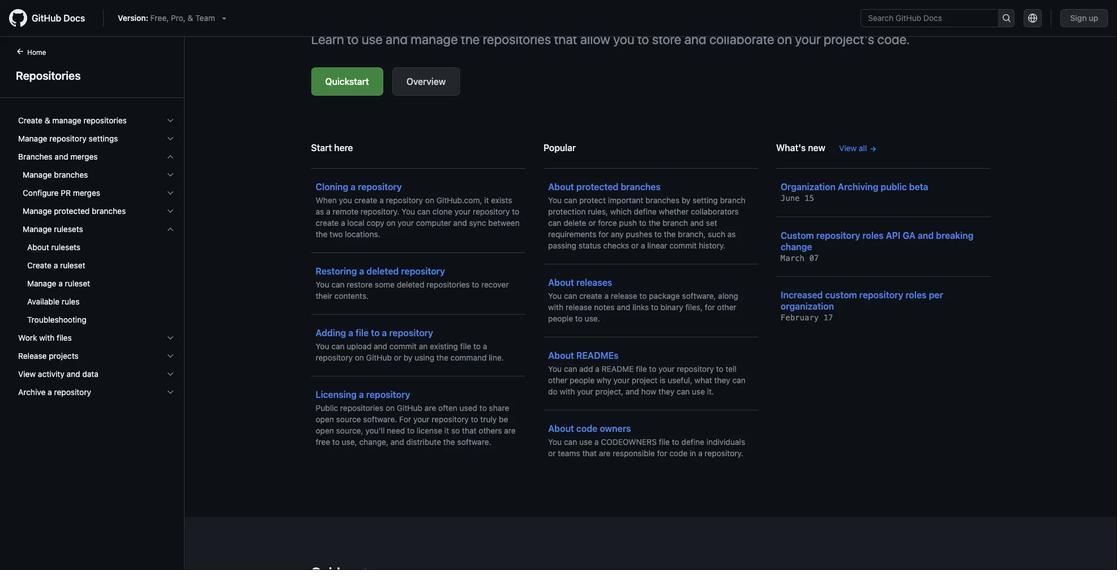 Task type: vqa. For each thing, say whether or not it's contained in the screenshot.
SWITCHING
no



Task type: describe. For each thing, give the bounding box(es) containing it.
collaborators
[[691, 207, 739, 216]]

and up overview
[[386, 31, 408, 47]]

need
[[387, 426, 405, 436]]

exists
[[491, 196, 512, 205]]

a inside restoring a deleted repository you can restore some deleted repositories to recover their contents.
[[359, 266, 364, 277]]

up
[[1090, 13, 1099, 23]]

others
[[479, 426, 502, 436]]

in
[[690, 449, 696, 458]]

a down when
[[326, 207, 331, 216]]

and left data
[[67, 370, 80, 379]]

0 vertical spatial use
[[362, 31, 383, 47]]

use.
[[585, 314, 600, 323]]

to left use.
[[576, 314, 583, 323]]

triangle down image
[[220, 14, 229, 23]]

branches down configure pr merges dropdown button
[[92, 206, 126, 216]]

to down for at bottom left
[[407, 426, 415, 436]]

to up command
[[474, 342, 481, 351]]

15
[[805, 194, 815, 203]]

february 17 element
[[781, 313, 834, 323]]

about for protected
[[548, 182, 574, 192]]

add
[[580, 365, 593, 374]]

so
[[451, 426, 460, 436]]

1 open from the top
[[316, 415, 334, 424]]

a inside licensing a repository public repositories on github are often used to share open source software. for your repository to truly be open source, you'll need to license it so that others are free to use, change, and distribute the software.
[[359, 389, 364, 400]]

about for code
[[548, 423, 574, 434]]

cloning a repository when you create a repository on github.com, it exists as a remote repository. you can clone your repository to create a local copy on your computer and sync between the two locations.
[[316, 182, 520, 239]]

manage for manage rulesets
[[23, 225, 52, 234]]

is
[[660, 376, 666, 385]]

branches up pr at top
[[54, 170, 88, 180]]

allow
[[580, 31, 611, 47]]

can up protection
[[564, 196, 577, 205]]

your down readme
[[614, 376, 630, 385]]

repositories element
[[0, 46, 185, 569]]

create inside about releases you can create a release to package software, along with release notes and links to binary files, for other people to use.
[[580, 291, 603, 301]]

important
[[608, 196, 644, 205]]

can inside adding a file to a repository you can upload and commit an existing file to a repository on github or by using the command line.
[[332, 342, 345, 351]]

on up clone
[[425, 196, 435, 205]]

organization
[[781, 182, 836, 192]]

about for rulesets
[[27, 243, 49, 252]]

organization
[[781, 301, 835, 312]]

to up project on the right of page
[[649, 365, 657, 374]]

with inside about readmes you can add a readme file to your repository to tell other people why your project is useful, what they can do with your project, and how they can use it.
[[560, 387, 575, 397]]

release
[[18, 352, 47, 361]]

rulesets for manage rulesets
[[54, 225, 83, 234]]

to right free
[[332, 438, 340, 447]]

github inside 'link'
[[32, 13, 61, 24]]

or inside adding a file to a repository you can upload and commit an existing file to a repository on github or by using the command line.
[[394, 353, 402, 363]]

0 vertical spatial they
[[715, 376, 731, 385]]

your left project's
[[795, 31, 821, 47]]

1 horizontal spatial that
[[554, 31, 577, 47]]

& inside dropdown button
[[45, 116, 50, 125]]

home link
[[11, 47, 64, 58]]

you inside about readmes you can add a readme file to your repository to tell other people why your project is useful, what they can do with your project, and how they can use it.
[[548, 365, 562, 374]]

project
[[632, 376, 658, 385]]

people inside about readmes you can add a readme file to your repository to tell other people why your project is useful, what they can do with your project, and how they can use it.
[[570, 376, 595, 385]]

are inside the about code owners you can use a codeowners file to define individuals or teams that are responsible for code in a repository.
[[599, 449, 611, 458]]

1 horizontal spatial are
[[504, 426, 516, 436]]

increased custom repository roles per organization february 17
[[781, 290, 944, 323]]

Search GitHub Docs search field
[[862, 10, 999, 27]]

notes
[[595, 303, 615, 312]]

it inside licensing a repository public repositories on github are often used to share open source software. for your repository to truly be open source, you'll need to license it so that others are free to use, change, and distribute the software.
[[445, 426, 449, 436]]

your inside licensing a repository public repositories on github are often used to share open source software. for your repository to truly be open source, you'll need to license it so that others are free to use, change, and distribute the software.
[[414, 415, 430, 424]]

repositories
[[16, 69, 81, 82]]

and inside cloning a repository when you create a repository on github.com, it exists as a remote repository. you can clone your repository to create a local copy on your computer and sync between the two locations.
[[454, 218, 467, 228]]

create a ruleset link
[[14, 257, 180, 275]]

june
[[781, 194, 800, 203]]

manage for manage protected branches
[[23, 206, 52, 216]]

whether
[[659, 207, 689, 216]]

use inside about readmes you can add a readme file to your repository to tell other people why your project is useful, what they can do with your project, and how they can use it.
[[692, 387, 705, 397]]

1 horizontal spatial software.
[[457, 438, 492, 447]]

repository up for at bottom left
[[366, 389, 410, 400]]

source,
[[336, 426, 363, 436]]

licensing
[[316, 389, 357, 400]]

release projects button
[[14, 347, 180, 365]]

upload
[[347, 342, 372, 351]]

you'll
[[366, 426, 385, 436]]

about releases you can create a release to package software, along with release notes and links to binary files, for other people to use.
[[548, 277, 739, 323]]

1 horizontal spatial release
[[611, 291, 638, 301]]

a right cloning
[[351, 182, 356, 192]]

1 horizontal spatial manage
[[411, 31, 458, 47]]

view for view activity and data
[[18, 370, 36, 379]]

work
[[18, 333, 37, 343]]

requirements
[[548, 230, 597, 239]]

team
[[195, 13, 215, 23]]

for
[[399, 415, 411, 424]]

github docs link
[[9, 9, 94, 27]]

0 horizontal spatial branch
[[663, 218, 688, 228]]

a inside dropdown button
[[48, 388, 52, 397]]

or down the rules, on the top right
[[589, 218, 596, 228]]

manage for manage repository settings
[[18, 134, 47, 143]]

other inside about releases you can create a release to package software, along with release notes and links to binary files, for other people to use.
[[718, 303, 737, 312]]

restore
[[347, 280, 373, 289]]

view all link
[[840, 142, 878, 154]]

learn
[[311, 31, 344, 47]]

repository down the "exists"
[[473, 207, 510, 216]]

quickstart
[[325, 76, 369, 87]]

sc 9kayk9 0 image for release projects
[[166, 352, 175, 361]]

2 open from the top
[[316, 426, 334, 436]]

file up command
[[460, 342, 472, 351]]

with inside about releases you can create a release to package software, along with release notes and links to binary files, for other people to use.
[[548, 303, 564, 312]]

passing
[[548, 241, 577, 250]]

branches up whether
[[646, 196, 680, 205]]

sc 9kayk9 0 image for manage repository settings
[[166, 134, 175, 143]]

0 horizontal spatial release
[[566, 303, 592, 312]]

repository inside manage repository settings dropdown button
[[49, 134, 87, 143]]

archive a repository button
[[14, 384, 180, 402]]

and inside licensing a repository public repositories on github are often used to share open source software. for your repository to truly be open source, you'll need to license it so that others are free to use, change, and distribute the software.
[[391, 438, 404, 447]]

merges for configure pr merges
[[73, 188, 100, 198]]

between
[[489, 218, 520, 228]]

sc 9kayk9 0 image for configure pr merges
[[166, 189, 175, 198]]

1 horizontal spatial create
[[354, 196, 378, 205]]

or down the pushes
[[632, 241, 639, 250]]

it.
[[708, 387, 714, 397]]

a inside about readmes you can add a readme file to your repository to tell other people why your project is useful, what they can do with your project, and how they can use it.
[[596, 365, 600, 374]]

linear
[[648, 241, 668, 250]]

links
[[633, 303, 649, 312]]

0 vertical spatial code
[[577, 423, 598, 434]]

project,
[[596, 387, 624, 397]]

repository up an
[[389, 328, 433, 338]]

manage rulesets button
[[14, 220, 180, 239]]

custom repository roles api ga and breaking change march 07
[[781, 230, 974, 263]]

0 horizontal spatial software.
[[363, 415, 397, 424]]

repositories inside restoring a deleted repository you can restore some deleted repositories to recover their contents.
[[427, 280, 470, 289]]

to left store
[[638, 31, 649, 47]]

ruleset for create a ruleset
[[60, 261, 85, 270]]

be
[[499, 415, 508, 424]]

your up is
[[659, 365, 675, 374]]

line.
[[489, 353, 504, 363]]

you inside about protected branches you can protect important branches by setting branch protection rules, which define whether collaborators can delete or force push to the branch and set requirements for any pushes to the branch, such as passing status checks or a linear commit history.
[[548, 196, 562, 205]]

roles inside the custom repository roles api ga and breaking change march 07
[[863, 230, 884, 241]]

repositories inside dropdown button
[[84, 116, 127, 125]]

the inside cloning a repository when you create a repository on github.com, it exists as a remote repository. you can clone your repository to create a local copy on your computer and sync between the two locations.
[[316, 230, 328, 239]]

the inside adding a file to a repository you can upload and commit an existing file to a repository on github or by using the command line.
[[437, 353, 449, 363]]

useful,
[[668, 376, 693, 385]]

by inside adding a file to a repository you can upload and commit an existing file to a repository on github or by using the command line.
[[404, 353, 413, 363]]

to up links
[[640, 291, 647, 301]]

to inside the about code owners you can use a codeowners file to define individuals or teams that are responsible for code in a repository.
[[672, 438, 680, 447]]

collaborate
[[710, 31, 775, 47]]

07
[[810, 254, 819, 263]]

responsible
[[613, 449, 655, 458]]

a inside about releases you can create a release to package software, along with release notes and links to binary files, for other people to use.
[[605, 291, 609, 301]]

view for view all
[[840, 144, 857, 153]]

and inside about protected branches you can protect important branches by setting branch protection rules, which define whether collaborators can delete or force push to the branch and set requirements for any pushes to the branch, such as passing status checks or a linear commit history.
[[691, 218, 704, 228]]

manage rulesets element containing manage rulesets
[[9, 220, 184, 329]]

a up upload
[[348, 328, 354, 338]]

increased
[[781, 290, 823, 301]]

that inside licensing a repository public repositories on github are often used to share open source software. for your repository to truly be open source, you'll need to license it so that others are free to use, change, and distribute the software.
[[462, 426, 477, 436]]

version: free, pro, & team
[[118, 13, 215, 23]]

a right 'in'
[[699, 449, 703, 458]]

restoring
[[316, 266, 357, 277]]

can inside about releases you can create a release to package software, along with release notes and links to binary files, for other people to use.
[[564, 291, 577, 301]]

0 vertical spatial &
[[188, 13, 193, 23]]

for inside the about code owners you can use a codeowners file to define individuals or teams that are responsible for code in a repository.
[[657, 449, 668, 458]]

sc 9kayk9 0 image for branches and merges
[[166, 152, 175, 161]]

you inside about releases you can create a release to package software, along with release notes and links to binary files, for other people to use.
[[548, 291, 562, 301]]

1 horizontal spatial code
[[670, 449, 688, 458]]

you inside cloning a repository when you create a repository on github.com, it exists as a remote repository. you can clone your repository to create a local copy on your computer and sync between the two locations.
[[402, 207, 415, 216]]

and inside 'element'
[[55, 152, 68, 161]]

branches up important
[[621, 182, 661, 192]]

repository down the often
[[432, 415, 469, 424]]

truly
[[481, 415, 497, 424]]

do
[[548, 387, 558, 397]]

your down the github.com,
[[455, 207, 471, 216]]

individuals
[[707, 438, 746, 447]]

quickstart link
[[311, 67, 383, 96]]

manage for manage a ruleset
[[27, 279, 56, 288]]

create for create & manage repositories
[[18, 116, 42, 125]]

you inside cloning a repository when you create a repository on github.com, it exists as a remote repository. you can clone your repository to create a local copy on your computer and sync between the two locations.
[[339, 196, 352, 205]]

computer
[[416, 218, 451, 228]]

and inside about releases you can create a release to package software, along with release notes and links to binary files, for other people to use.
[[617, 303, 631, 312]]

as inside cloning a repository when you create a repository on github.com, it exists as a remote repository. you can clone your repository to create a local copy on your computer and sync between the two locations.
[[316, 207, 324, 216]]

custom
[[826, 290, 858, 301]]

and right store
[[685, 31, 707, 47]]

protect
[[580, 196, 606, 205]]

1 vertical spatial deleted
[[397, 280, 425, 289]]

repository inside archive a repository dropdown button
[[54, 388, 91, 397]]

repository. inside cloning a repository when you create a repository on github.com, it exists as a remote repository. you can clone your repository to create a local copy on your computer and sync between the two locations.
[[361, 207, 400, 216]]

which
[[611, 207, 632, 216]]

repository inside the custom repository roles api ga and breaking change march 07
[[817, 230, 861, 241]]

sc 9kayk9 0 image for create & manage repositories
[[166, 116, 175, 125]]

status
[[579, 241, 601, 250]]

here
[[334, 142, 353, 153]]

a down about rulesets
[[54, 261, 58, 270]]

local
[[348, 218, 365, 228]]

per
[[929, 290, 944, 301]]

sc 9kayk9 0 image for manage branches
[[166, 171, 175, 180]]

on right collaborate
[[778, 31, 792, 47]]

archiving
[[838, 182, 879, 192]]

can down tell
[[733, 376, 746, 385]]

repository down adding
[[316, 353, 353, 363]]

teams
[[558, 449, 581, 458]]

file inside the about code owners you can use a codeowners file to define individuals or teams that are responsible for code in a repository.
[[659, 438, 670, 447]]

why
[[597, 376, 612, 385]]

as inside about protected branches you can protect important branches by setting branch protection rules, which define whether collaborators can delete or force push to the branch and set requirements for any pushes to the branch, such as passing status checks or a linear commit history.
[[728, 230, 736, 239]]

commit inside adding a file to a repository you can upload and commit an existing file to a repository on github or by using the command line.
[[390, 342, 417, 351]]

that inside the about code owners you can use a codeowners file to define individuals or teams that are responsible for code in a repository.
[[583, 449, 597, 458]]

github docs
[[32, 13, 85, 24]]

rules,
[[588, 207, 608, 216]]

to up linear
[[655, 230, 662, 239]]

to up upload
[[371, 328, 380, 338]]

files
[[57, 333, 72, 343]]

breaking
[[937, 230, 974, 241]]

file inside about readmes you can add a readme file to your repository to tell other people why your project is useful, what they can do with your project, and how they can use it.
[[636, 365, 647, 374]]

search image
[[1003, 14, 1012, 23]]

can inside cloning a repository when you create a repository on github.com, it exists as a remote repository. you can clone your repository to create a local copy on your computer and sync between the two locations.
[[417, 207, 431, 216]]

troubleshooting
[[27, 315, 86, 325]]

a up command
[[483, 342, 487, 351]]

your down add
[[577, 387, 594, 397]]

pushes
[[626, 230, 653, 239]]

repository inside increased custom repository roles per organization february 17
[[860, 290, 904, 301]]

recover
[[482, 280, 509, 289]]

with inside work with files dropdown button
[[39, 333, 55, 343]]

0 horizontal spatial they
[[659, 387, 675, 397]]

copy
[[367, 218, 385, 228]]

share
[[489, 404, 509, 413]]

to right learn
[[347, 31, 359, 47]]

your left computer
[[398, 218, 414, 228]]

to inside restoring a deleted repository you can restore some deleted repositories to recover their contents.
[[472, 280, 479, 289]]

license
[[417, 426, 443, 436]]

store
[[652, 31, 682, 47]]

available rules link
[[14, 293, 180, 311]]

view all
[[840, 144, 867, 153]]

other inside about readmes you can add a readme file to your repository to tell other people why your project is useful, what they can do with your project, and how they can use it.
[[548, 376, 568, 385]]



Task type: locate. For each thing, give the bounding box(es) containing it.
by inside about protected branches you can protect important branches by setting branch protection rules, which define whether collaborators can delete or force push to the branch and set requirements for any pushes to the branch, such as passing status checks or a linear commit history.
[[682, 196, 691, 205]]

manage inside dropdown button
[[52, 116, 81, 125]]

0 vertical spatial repository.
[[361, 207, 400, 216]]

2 vertical spatial use
[[580, 438, 593, 447]]

open
[[316, 415, 334, 424], [316, 426, 334, 436]]

to down used
[[471, 415, 478, 424]]

sc 9kayk9 0 image inside create & manage repositories dropdown button
[[166, 116, 175, 125]]

repository. inside the about code owners you can use a codeowners file to define individuals or teams that are responsible for code in a repository.
[[705, 449, 744, 458]]

sc 9kayk9 0 image inside the release projects 'dropdown button'
[[166, 352, 175, 361]]

sc 9kayk9 0 image inside work with files dropdown button
[[166, 334, 175, 343]]

activity
[[38, 370, 64, 379]]

sc 9kayk9 0 image for manage protected branches
[[166, 207, 175, 216]]

create
[[18, 116, 42, 125], [27, 261, 52, 270]]

your up the license
[[414, 415, 430, 424]]

1 horizontal spatial use
[[580, 438, 593, 447]]

about readmes you can add a readme file to your repository to tell other people why your project is useful, what they can do with your project, and how they can use it.
[[548, 350, 746, 397]]

1 vertical spatial github
[[366, 353, 392, 363]]

people inside about releases you can create a release to package software, along with release notes and links to binary files, for other people to use.
[[548, 314, 573, 323]]

sc 9kayk9 0 image
[[166, 152, 175, 161], [166, 189, 175, 198], [166, 207, 175, 216], [166, 352, 175, 361], [166, 388, 175, 397]]

3 sc 9kayk9 0 image from the top
[[166, 207, 175, 216]]

a down create a ruleset
[[59, 279, 63, 288]]

releases
[[577, 277, 613, 288]]

setting
[[693, 196, 718, 205]]

repository inside about readmes you can add a readme file to your repository to tell other people why your project is useful, what they can do with your project, and how they can use it.
[[677, 365, 714, 374]]

& up 'manage repository settings'
[[45, 116, 50, 125]]

create
[[354, 196, 378, 205], [316, 218, 339, 228], [580, 291, 603, 301]]

2 horizontal spatial are
[[599, 449, 611, 458]]

with left files
[[39, 333, 55, 343]]

0 vertical spatial it
[[485, 196, 489, 205]]

on right copy on the top
[[387, 218, 396, 228]]

0 horizontal spatial &
[[45, 116, 50, 125]]

1 branches and merges element from the top
[[9, 148, 184, 329]]

repository up computer
[[386, 196, 423, 205]]

manage inside manage branches dropdown button
[[23, 170, 52, 180]]

rulesets up create a ruleset
[[51, 243, 80, 252]]

can inside restoring a deleted repository you can restore some deleted repositories to recover their contents.
[[332, 280, 345, 289]]

1 vertical spatial for
[[705, 303, 715, 312]]

select language: current language is english image
[[1029, 14, 1038, 23]]

about down manage rulesets
[[27, 243, 49, 252]]

manage up overview
[[411, 31, 458, 47]]

that left allow at the top of page
[[554, 31, 577, 47]]

on inside adding a file to a repository you can upload and commit an existing file to a repository on github or by using the command line.
[[355, 353, 364, 363]]

beta
[[910, 182, 929, 192]]

0 vertical spatial ruleset
[[60, 261, 85, 270]]

for inside about releases you can create a release to package software, along with release notes and links to binary files, for other people to use.
[[705, 303, 715, 312]]

branches and merges element
[[9, 148, 184, 329], [9, 166, 184, 329]]

1 horizontal spatial repository.
[[705, 449, 744, 458]]

ruleset inside manage a ruleset link
[[65, 279, 90, 288]]

branch
[[720, 196, 746, 205], [663, 218, 688, 228]]

can down releases
[[564, 291, 577, 301]]

new
[[809, 142, 826, 153]]

github left docs
[[32, 13, 61, 24]]

sc 9kayk9 0 image
[[166, 116, 175, 125], [166, 134, 175, 143], [166, 171, 175, 180], [166, 225, 175, 234], [166, 334, 175, 343], [166, 370, 175, 379]]

it left so
[[445, 426, 449, 436]]

1 vertical spatial are
[[504, 426, 516, 436]]

file up upload
[[356, 328, 369, 338]]

repository. up copy on the top
[[361, 207, 400, 216]]

on up need
[[386, 404, 395, 413]]

manage inside manage rulesets dropdown button
[[23, 225, 52, 234]]

version:
[[118, 13, 148, 23]]

a down "remote"
[[341, 218, 345, 228]]

a right licensing on the bottom of the page
[[359, 389, 364, 400]]

manage
[[411, 31, 458, 47], [52, 116, 81, 125]]

or inside the about code owners you can use a codeowners file to define individuals or teams that are responsible for code in a repository.
[[548, 449, 556, 458]]

1 horizontal spatial they
[[715, 376, 731, 385]]

you inside adding a file to a repository you can upload and commit an existing file to a repository on github or by using the command line.
[[316, 342, 329, 351]]

people down add
[[570, 376, 595, 385]]

0 horizontal spatial create
[[316, 218, 339, 228]]

1 vertical spatial merges
[[73, 188, 100, 198]]

to inside cloning a repository when you create a repository on github.com, it exists as a remote repository. you can clone your repository to create a local copy on your computer and sync between the two locations.
[[512, 207, 520, 216]]

commit inside about protected branches you can protect important branches by setting branch protection rules, which define whether collaborators can delete or force push to the branch and set requirements for any pushes to the branch, such as passing status checks or a linear commit history.
[[670, 241, 697, 250]]

1 horizontal spatial commit
[[670, 241, 697, 250]]

manage a ruleset link
[[14, 275, 180, 293]]

manage for manage branches
[[23, 170, 52, 180]]

1 sc 9kayk9 0 image from the top
[[166, 152, 175, 161]]

create for create a ruleset
[[27, 261, 52, 270]]

deleted up some
[[367, 266, 399, 277]]

and up branch,
[[691, 218, 704, 228]]

create up "remote"
[[354, 196, 378, 205]]

sc 9kayk9 0 image inside manage repository settings dropdown button
[[166, 134, 175, 143]]

0 horizontal spatial you
[[339, 196, 352, 205]]

0 horizontal spatial manage
[[52, 116, 81, 125]]

for down the software,
[[705, 303, 715, 312]]

with left notes
[[548, 303, 564, 312]]

github inside adding a file to a repository you can upload and commit an existing file to a repository on github or by using the command line.
[[366, 353, 392, 363]]

and inside about readmes you can add a readme file to your repository to tell other people why your project is useful, what they can do with your project, and how they can use it.
[[626, 387, 640, 397]]

they down is
[[659, 387, 675, 397]]

about up protection
[[548, 182, 574, 192]]

docs
[[64, 13, 85, 24]]

codeowners
[[601, 438, 657, 447]]

organization archiving public beta june 15
[[781, 182, 929, 203]]

1 manage rulesets element from the top
[[9, 220, 184, 329]]

a up notes
[[605, 291, 609, 301]]

with
[[548, 303, 564, 312], [39, 333, 55, 343], [560, 387, 575, 397]]

1 vertical spatial roles
[[906, 290, 927, 301]]

you
[[614, 31, 635, 47], [339, 196, 352, 205]]

about code owners you can use a codeowners file to define individuals or teams that are responsible for code in a repository.
[[548, 423, 746, 458]]

deleted right some
[[397, 280, 425, 289]]

a down the pushes
[[641, 241, 646, 250]]

0 vertical spatial other
[[718, 303, 737, 312]]

create inside manage rulesets element
[[27, 261, 52, 270]]

as down when
[[316, 207, 324, 216]]

0 horizontal spatial by
[[404, 353, 413, 363]]

can down adding
[[332, 342, 345, 351]]

are down the be
[[504, 426, 516, 436]]

to up the pushes
[[639, 218, 647, 228]]

0 vertical spatial people
[[548, 314, 573, 323]]

0 vertical spatial as
[[316, 207, 324, 216]]

2 horizontal spatial use
[[692, 387, 705, 397]]

1 vertical spatial code
[[670, 449, 688, 458]]

sync
[[469, 218, 486, 228]]

about for releases
[[548, 277, 574, 288]]

github inside licensing a repository public repositories on github are often used to share open source software. for your repository to truly be open source, you'll need to license it so that others are free to use, change, and distribute the software.
[[397, 404, 423, 413]]

2 horizontal spatial that
[[583, 449, 597, 458]]

1 vertical spatial view
[[18, 370, 36, 379]]

5 sc 9kayk9 0 image from the top
[[166, 334, 175, 343]]

3 sc 9kayk9 0 image from the top
[[166, 171, 175, 180]]

0 horizontal spatial define
[[634, 207, 657, 216]]

1 horizontal spatial for
[[657, 449, 668, 458]]

ruleset inside create a ruleset link
[[60, 261, 85, 270]]

1 vertical spatial rulesets
[[51, 243, 80, 252]]

None search field
[[861, 9, 1015, 27]]

such
[[708, 230, 726, 239]]

branch up collaborators on the top of the page
[[720, 196, 746, 205]]

merges inside branches and merges dropdown button
[[70, 152, 98, 161]]

rulesets for about rulesets
[[51, 243, 80, 252]]

1 horizontal spatial branch
[[720, 196, 746, 205]]

can left add
[[564, 365, 577, 374]]

roles inside increased custom repository roles per organization february 17
[[906, 290, 927, 301]]

often
[[439, 404, 458, 413]]

licensing a repository public repositories on github are often used to share open source software. for your repository to truly be open source, you'll need to license it so that others are free to use, change, and distribute the software.
[[316, 389, 516, 447]]

with right do on the bottom of the page
[[560, 387, 575, 397]]

march 07 element
[[781, 254, 819, 263]]

that right teams
[[583, 449, 597, 458]]

free,
[[150, 13, 169, 23]]

by left the using
[[404, 353, 413, 363]]

public
[[316, 404, 338, 413]]

0 vertical spatial create
[[18, 116, 42, 125]]

api
[[886, 230, 901, 241]]

0 horizontal spatial roles
[[863, 230, 884, 241]]

protected inside manage protected branches dropdown button
[[54, 206, 90, 216]]

release projects
[[18, 352, 79, 361]]

0 horizontal spatial view
[[18, 370, 36, 379]]

0 vertical spatial deleted
[[367, 266, 399, 277]]

other down along
[[718, 303, 737, 312]]

owners
[[600, 423, 631, 434]]

sc 9kayk9 0 image inside manage protected branches dropdown button
[[166, 207, 175, 216]]

manage inside manage repository settings dropdown button
[[18, 134, 47, 143]]

define inside the about code owners you can use a codeowners file to define individuals or teams that are responsible for code in a repository.
[[682, 438, 705, 447]]

sc 9kayk9 0 image inside manage branches dropdown button
[[166, 171, 175, 180]]

march
[[781, 254, 805, 263]]

0 vertical spatial create
[[354, 196, 378, 205]]

2 sc 9kayk9 0 image from the top
[[166, 189, 175, 198]]

0 vertical spatial view
[[840, 144, 857, 153]]

a up restore
[[359, 266, 364, 277]]

create up 'two'
[[316, 218, 339, 228]]

manage up about rulesets
[[23, 225, 52, 234]]

work with files
[[18, 333, 72, 343]]

pro,
[[171, 13, 186, 23]]

0 vertical spatial are
[[425, 404, 436, 413]]

rulesets inside dropdown button
[[54, 225, 83, 234]]

protected up "protect"
[[577, 182, 619, 192]]

2 horizontal spatial for
[[705, 303, 715, 312]]

about rulesets link
[[14, 239, 180, 257]]

their
[[316, 291, 332, 301]]

file right codeowners
[[659, 438, 670, 447]]

protected for about
[[577, 182, 619, 192]]

manage branches
[[23, 170, 88, 180]]

0 vertical spatial with
[[548, 303, 564, 312]]

1 horizontal spatial roles
[[906, 290, 927, 301]]

0 horizontal spatial it
[[445, 426, 449, 436]]

0 vertical spatial release
[[611, 291, 638, 301]]

project's
[[824, 31, 875, 47]]

code
[[577, 423, 598, 434], [670, 449, 688, 458]]

1 sc 9kayk9 0 image from the top
[[166, 116, 175, 125]]

sc 9kayk9 0 image inside manage rulesets dropdown button
[[166, 225, 175, 234]]

view inside view activity and data dropdown button
[[18, 370, 36, 379]]

you down passing
[[548, 291, 562, 301]]

1 vertical spatial people
[[570, 376, 595, 385]]

any
[[611, 230, 624, 239]]

manage inside manage protected branches dropdown button
[[23, 206, 52, 216]]

repository. down individuals
[[705, 449, 744, 458]]

1 vertical spatial release
[[566, 303, 592, 312]]

1 vertical spatial software.
[[457, 438, 492, 447]]

you inside the about code owners you can use a codeowners file to define individuals or teams that are responsible for code in a repository.
[[548, 438, 562, 447]]

1 vertical spatial it
[[445, 426, 449, 436]]

projects
[[49, 352, 79, 361]]

a up copy on the top
[[380, 196, 384, 205]]

1 vertical spatial with
[[39, 333, 55, 343]]

work with files button
[[14, 329, 180, 347]]

to left recover
[[472, 280, 479, 289]]

about inside about protected branches you can protect important branches by setting branch protection rules, which define whether collaborators can delete or force push to the branch and set requirements for any pushes to the branch, such as passing status checks or a linear commit history.
[[548, 182, 574, 192]]

open down 'public'
[[316, 415, 334, 424]]

1 horizontal spatial view
[[840, 144, 857, 153]]

repository right custom
[[860, 290, 904, 301]]

0 vertical spatial you
[[614, 31, 635, 47]]

branches and merges element containing branches and merges
[[9, 148, 184, 329]]

5 sc 9kayk9 0 image from the top
[[166, 388, 175, 397]]

about left releases
[[548, 277, 574, 288]]

0 vertical spatial that
[[554, 31, 577, 47]]

that right so
[[462, 426, 477, 436]]

about rulesets
[[27, 243, 80, 252]]

software,
[[682, 291, 716, 301]]

a inside about protected branches you can protect important branches by setting branch protection rules, which define whether collaborators can delete or force push to the branch and set requirements for any pushes to the branch, such as passing status checks or a linear commit history.
[[641, 241, 646, 250]]

commit left an
[[390, 342, 417, 351]]

it inside cloning a repository when you create a repository on github.com, it exists as a remote repository. you can clone your repository to create a local copy on your computer and sync between the two locations.
[[485, 196, 489, 205]]

and left links
[[617, 303, 631, 312]]

history.
[[699, 241, 726, 250]]

use left it.
[[692, 387, 705, 397]]

sc 9kayk9 0 image for manage rulesets
[[166, 225, 175, 234]]

define inside about protected branches you can protect important branches by setting branch protection rules, which define whether collaborators can delete or force push to the branch and set requirements for any pushes to the branch, such as passing status checks or a linear commit history.
[[634, 207, 657, 216]]

about inside about releases you can create a release to package software, along with release notes and links to binary files, for other people to use.
[[548, 277, 574, 288]]

1 vertical spatial as
[[728, 230, 736, 239]]

sc 9kayk9 0 image inside branches and merges dropdown button
[[166, 152, 175, 161]]

4 sc 9kayk9 0 image from the top
[[166, 352, 175, 361]]

the inside licensing a repository public repositories on github are often used to share open source software. for your repository to truly be open source, you'll need to license it so that others are free to use, change, and distribute the software.
[[444, 438, 455, 447]]

1 vertical spatial repository.
[[705, 449, 744, 458]]

adding a file to a repository you can upload and commit an existing file to a repository on github or by using the command line.
[[316, 328, 504, 363]]

0 vertical spatial roles
[[863, 230, 884, 241]]

can up teams
[[564, 438, 577, 447]]

0 horizontal spatial protected
[[54, 206, 90, 216]]

you right allow at the top of page
[[614, 31, 635, 47]]

2 vertical spatial github
[[397, 404, 423, 413]]

merges down manage branches dropdown button
[[73, 188, 100, 198]]

locations.
[[345, 230, 381, 239]]

command
[[451, 353, 487, 363]]

create & manage repositories
[[18, 116, 127, 125]]

repository down computer
[[401, 266, 445, 277]]

0 horizontal spatial that
[[462, 426, 477, 436]]

1 horizontal spatial you
[[614, 31, 635, 47]]

overview link
[[392, 67, 460, 96]]

sc 9kayk9 0 image inside view activity and data dropdown button
[[166, 370, 175, 379]]

are left the often
[[425, 404, 436, 413]]

1 vertical spatial they
[[659, 387, 675, 397]]

2 vertical spatial for
[[657, 449, 668, 458]]

0 vertical spatial software.
[[363, 415, 397, 424]]

0 vertical spatial github
[[32, 13, 61, 24]]

readme
[[602, 365, 634, 374]]

use inside the about code owners you can use a codeowners file to define individuals or teams that are responsible for code in a repository.
[[580, 438, 593, 447]]

about for readmes
[[548, 350, 574, 361]]

0 horizontal spatial github
[[32, 13, 61, 24]]

configure
[[23, 188, 59, 198]]

you down adding
[[316, 342, 329, 351]]

to right links
[[651, 303, 659, 312]]

to left tell
[[716, 365, 724, 374]]

software. down the others
[[457, 438, 492, 447]]

github
[[32, 13, 61, 24], [366, 353, 392, 363], [397, 404, 423, 413]]

can down protection
[[548, 218, 562, 228]]

1 vertical spatial you
[[339, 196, 352, 205]]

sc 9kayk9 0 image inside configure pr merges dropdown button
[[166, 189, 175, 198]]

and inside adding a file to a repository you can upload and commit an existing file to a repository on github or by using the command line.
[[374, 342, 388, 351]]

on inside licensing a repository public repositories on github are often used to share open source software. for your repository to truly be open source, you'll need to license it so that others are free to use, change, and distribute the software.
[[386, 404, 395, 413]]

create down releases
[[580, 291, 603, 301]]

ruleset for manage a ruleset
[[65, 279, 90, 288]]

you up protection
[[548, 196, 562, 205]]

when
[[316, 196, 337, 205]]

for inside about protected branches you can protect important branches by setting branch protection rules, which define whether collaborators can delete or force push to the branch and set requirements for any pushes to the branch, such as passing status checks or a linear commit history.
[[599, 230, 609, 239]]

2 vertical spatial with
[[560, 387, 575, 397]]

manage rulesets element containing about rulesets
[[9, 239, 184, 329]]

1 vertical spatial other
[[548, 376, 568, 385]]

you up their
[[316, 280, 329, 289]]

manage protected branches button
[[14, 202, 180, 220]]

0 horizontal spatial are
[[425, 404, 436, 413]]

1 horizontal spatial by
[[682, 196, 691, 205]]

repository up 07
[[817, 230, 861, 241]]

&
[[188, 13, 193, 23], [45, 116, 50, 125]]

june 15 element
[[781, 194, 815, 203]]

repositories link
[[14, 67, 171, 84]]

merges inside configure pr merges dropdown button
[[73, 188, 100, 198]]

branches and merges element containing manage branches
[[9, 166, 184, 329]]

2 vertical spatial that
[[583, 449, 597, 458]]

& right pro,
[[188, 13, 193, 23]]

to up truly
[[480, 404, 487, 413]]

1 horizontal spatial protected
[[577, 182, 619, 192]]

4 sc 9kayk9 0 image from the top
[[166, 225, 175, 234]]

2 sc 9kayk9 0 image from the top
[[166, 134, 175, 143]]

1 vertical spatial ruleset
[[65, 279, 90, 288]]

roles left per
[[906, 290, 927, 301]]

deleted
[[367, 266, 399, 277], [397, 280, 425, 289]]

branch down whether
[[663, 218, 688, 228]]

or left teams
[[548, 449, 556, 458]]

protected for manage
[[54, 206, 90, 216]]

software. up you'll
[[363, 415, 397, 424]]

your
[[795, 31, 821, 47], [455, 207, 471, 216], [398, 218, 414, 228], [659, 365, 675, 374], [614, 376, 630, 385], [577, 387, 594, 397], [414, 415, 430, 424]]

and inside the custom repository roles api ga and breaking change march 07
[[918, 230, 934, 241]]

available rules
[[27, 297, 80, 306]]

repository inside restoring a deleted repository you can restore some deleted repositories to recover their contents.
[[401, 266, 445, 277]]

sc 9kayk9 0 image for archive a repository
[[166, 388, 175, 397]]

define up 'in'
[[682, 438, 705, 447]]

1 horizontal spatial github
[[366, 353, 392, 363]]

manage branches button
[[14, 166, 180, 184]]

can down useful,
[[677, 387, 690, 397]]

sc 9kayk9 0 image for view activity and data
[[166, 370, 175, 379]]

0 horizontal spatial as
[[316, 207, 324, 216]]

to
[[347, 31, 359, 47], [638, 31, 649, 47], [512, 207, 520, 216], [639, 218, 647, 228], [655, 230, 662, 239], [472, 280, 479, 289], [640, 291, 647, 301], [651, 303, 659, 312], [576, 314, 583, 323], [371, 328, 380, 338], [474, 342, 481, 351], [649, 365, 657, 374], [716, 365, 724, 374], [480, 404, 487, 413], [471, 415, 478, 424], [407, 426, 415, 436], [332, 438, 340, 447], [672, 438, 680, 447]]

ruleset up rules
[[65, 279, 90, 288]]

on down upload
[[355, 353, 364, 363]]

file
[[356, 328, 369, 338], [460, 342, 472, 351], [636, 365, 647, 374], [659, 438, 670, 447]]

2 branches and merges element from the top
[[9, 166, 184, 329]]

data
[[82, 370, 98, 379]]

sc 9kayk9 0 image for work with files
[[166, 334, 175, 343]]

files,
[[686, 303, 703, 312]]

manage up the available
[[27, 279, 56, 288]]

repositories inside licensing a repository public repositories on github are often used to share open source software. for your repository to truly be open source, you'll need to license it so that others are free to use, change, and distribute the software.
[[340, 404, 384, 413]]

a left codeowners
[[595, 438, 599, 447]]

0 vertical spatial commit
[[670, 241, 697, 250]]

about inside the about code owners you can use a codeowners file to define individuals or teams that are responsible for code in a repository.
[[548, 423, 574, 434]]

push
[[619, 218, 637, 228]]

manage rulesets element
[[9, 220, 184, 329], [9, 239, 184, 329]]

protected inside about protected branches you can protect important branches by setting branch protection rules, which define whether collaborators can delete or force push to the branch and set requirements for any pushes to the branch, such as passing status checks or a linear commit history.
[[577, 182, 619, 192]]

0 vertical spatial manage
[[411, 31, 458, 47]]

1 vertical spatial create
[[316, 218, 339, 228]]

you inside restoring a deleted repository you can restore some deleted repositories to recover their contents.
[[316, 280, 329, 289]]

2 horizontal spatial github
[[397, 404, 423, 413]]

manage down configure
[[23, 206, 52, 216]]

1 vertical spatial define
[[682, 438, 705, 447]]

a right archive
[[48, 388, 52, 397]]

1 horizontal spatial as
[[728, 230, 736, 239]]

1 vertical spatial protected
[[54, 206, 90, 216]]

they
[[715, 376, 731, 385], [659, 387, 675, 397]]

about inside manage rulesets element
[[27, 243, 49, 252]]

repository up copy on the top
[[358, 182, 402, 192]]

public
[[881, 182, 907, 192]]

open up free
[[316, 426, 334, 436]]

view inside view all link
[[840, 144, 857, 153]]

2 vertical spatial are
[[599, 449, 611, 458]]

0 vertical spatial define
[[634, 207, 657, 216]]

github down upload
[[366, 353, 392, 363]]

merges for branches and merges
[[70, 152, 98, 161]]

remote
[[333, 207, 359, 216]]

code left owners
[[577, 423, 598, 434]]

existing
[[430, 342, 458, 351]]

merges down manage repository settings dropdown button
[[70, 152, 98, 161]]

manage inside manage a ruleset link
[[27, 279, 56, 288]]

clone
[[433, 207, 453, 216]]

0 horizontal spatial other
[[548, 376, 568, 385]]

using
[[415, 353, 435, 363]]

2 manage rulesets element from the top
[[9, 239, 184, 329]]

readmes
[[577, 350, 619, 361]]

or
[[589, 218, 596, 228], [632, 241, 639, 250], [394, 353, 402, 363], [548, 449, 556, 458]]

and
[[386, 31, 408, 47], [685, 31, 707, 47], [55, 152, 68, 161], [454, 218, 467, 228], [691, 218, 704, 228], [918, 230, 934, 241], [617, 303, 631, 312], [374, 342, 388, 351], [67, 370, 80, 379], [626, 387, 640, 397], [391, 438, 404, 447]]

how
[[642, 387, 657, 397]]

0 horizontal spatial use
[[362, 31, 383, 47]]

software.
[[363, 415, 397, 424], [457, 438, 492, 447]]

can inside the about code owners you can use a codeowners file to define individuals or teams that are responsible for code in a repository.
[[564, 438, 577, 447]]

other up do on the bottom of the page
[[548, 376, 568, 385]]

6 sc 9kayk9 0 image from the top
[[166, 370, 175, 379]]

ga
[[903, 230, 916, 241]]

1 horizontal spatial it
[[485, 196, 489, 205]]

0 vertical spatial branch
[[720, 196, 746, 205]]

1 vertical spatial commit
[[390, 342, 417, 351]]

17
[[824, 313, 834, 323]]

manage protected branches
[[23, 206, 126, 216]]

0 vertical spatial protected
[[577, 182, 619, 192]]

a down some
[[382, 328, 387, 338]]

1 horizontal spatial other
[[718, 303, 737, 312]]



